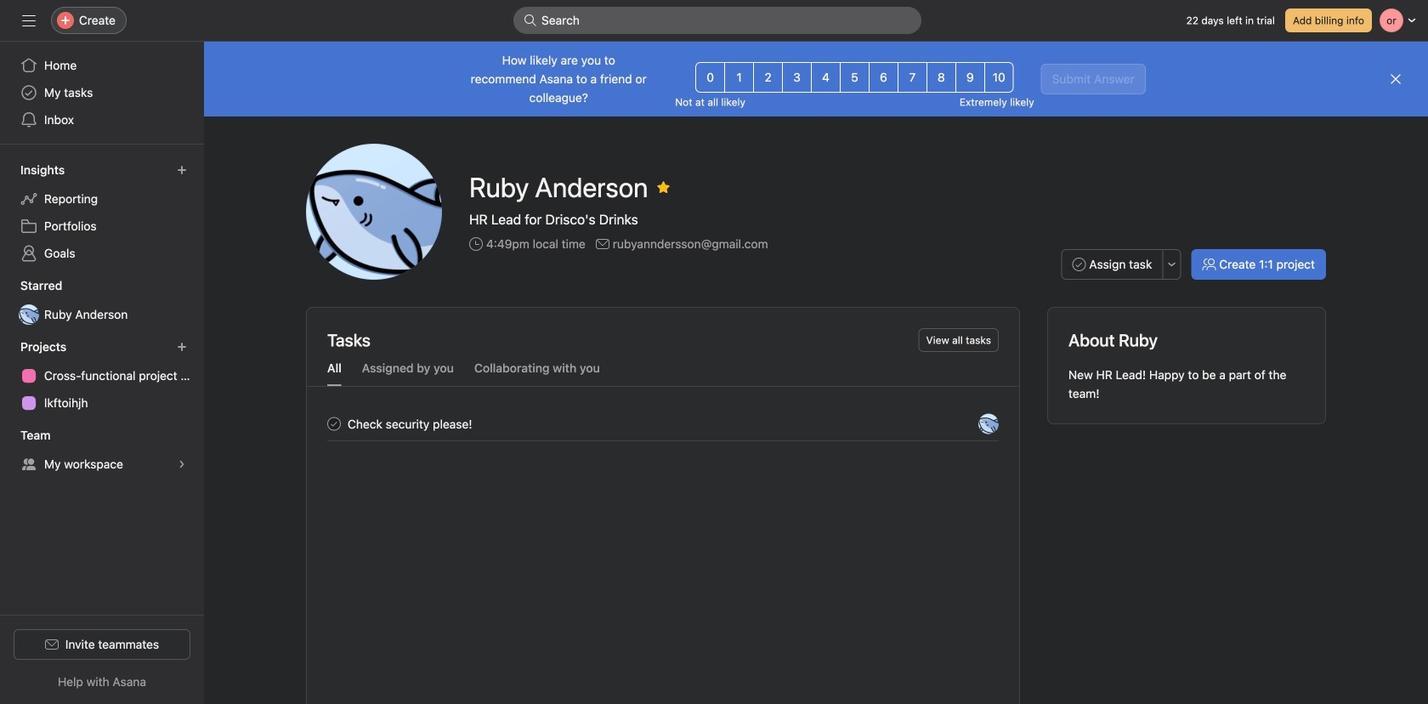 Task type: describe. For each thing, give the bounding box(es) containing it.
toggle assignee popover image
[[979, 414, 999, 434]]

more options image
[[1167, 259, 1178, 270]]

hide sidebar image
[[22, 14, 36, 27]]

Mark complete checkbox
[[324, 414, 344, 434]]

prominent image
[[524, 14, 538, 27]]

remove from starred image
[[657, 180, 671, 194]]

global element
[[0, 42, 204, 144]]



Task type: locate. For each thing, give the bounding box(es) containing it.
list box
[[514, 7, 922, 34]]

new insights image
[[177, 165, 187, 175]]

see details, my workspace image
[[177, 459, 187, 470]]

None radio
[[696, 62, 726, 93], [898, 62, 928, 93], [956, 62, 986, 93], [696, 62, 726, 93], [898, 62, 928, 93], [956, 62, 986, 93]]

projects element
[[0, 332, 204, 420]]

mark complete image
[[324, 414, 344, 434]]

None radio
[[725, 62, 755, 93], [754, 62, 783, 93], [783, 62, 812, 93], [811, 62, 841, 93], [840, 62, 870, 93], [869, 62, 899, 93], [927, 62, 957, 93], [985, 62, 1014, 93], [725, 62, 755, 93], [754, 62, 783, 93], [783, 62, 812, 93], [811, 62, 841, 93], [840, 62, 870, 93], [869, 62, 899, 93], [927, 62, 957, 93], [985, 62, 1014, 93]]

teams element
[[0, 420, 204, 481]]

option group
[[696, 62, 1014, 93]]

list item
[[307, 407, 1020, 441]]

starred element
[[0, 270, 204, 332]]

dismiss image
[[1390, 72, 1403, 86]]

insights element
[[0, 155, 204, 270]]

tasks tabs tab list
[[307, 359, 1020, 387]]

new project or portfolio image
[[177, 342, 187, 352]]



Task type: vqa. For each thing, say whether or not it's contained in the screenshot.
middle the My
no



